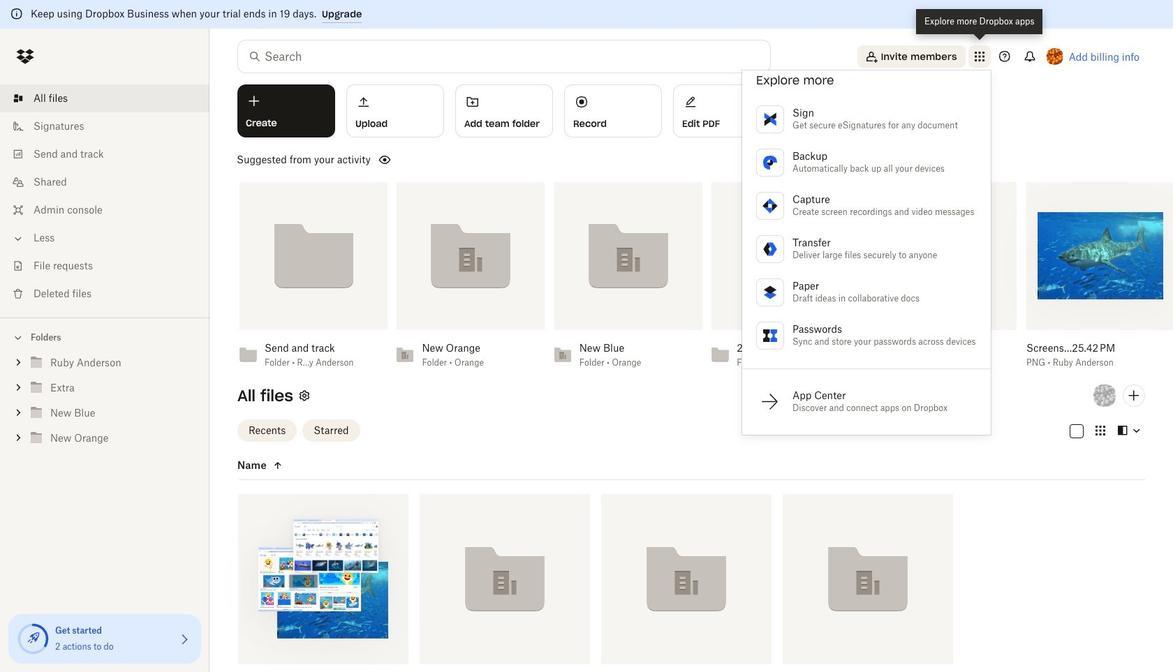Task type: describe. For each thing, give the bounding box(es) containing it.
add team members image
[[1126, 388, 1143, 404]]

team member folder, ruby anderson row
[[233, 494, 409, 673]]

team shared folder, new orange row
[[783, 494, 953, 673]]



Task type: vqa. For each thing, say whether or not it's contained in the screenshot.
ALERT
yes



Task type: locate. For each thing, give the bounding box(es) containing it.
group
[[0, 348, 210, 462]]

alert
[[0, 0, 1174, 29]]

dropbox image
[[11, 43, 39, 71]]

list
[[0, 76, 210, 318]]

team shared folder, extra row
[[414, 494, 590, 673]]

team shared folder, new blue row
[[596, 494, 772, 673]]

list item
[[0, 85, 210, 112]]

less image
[[11, 232, 25, 246]]



